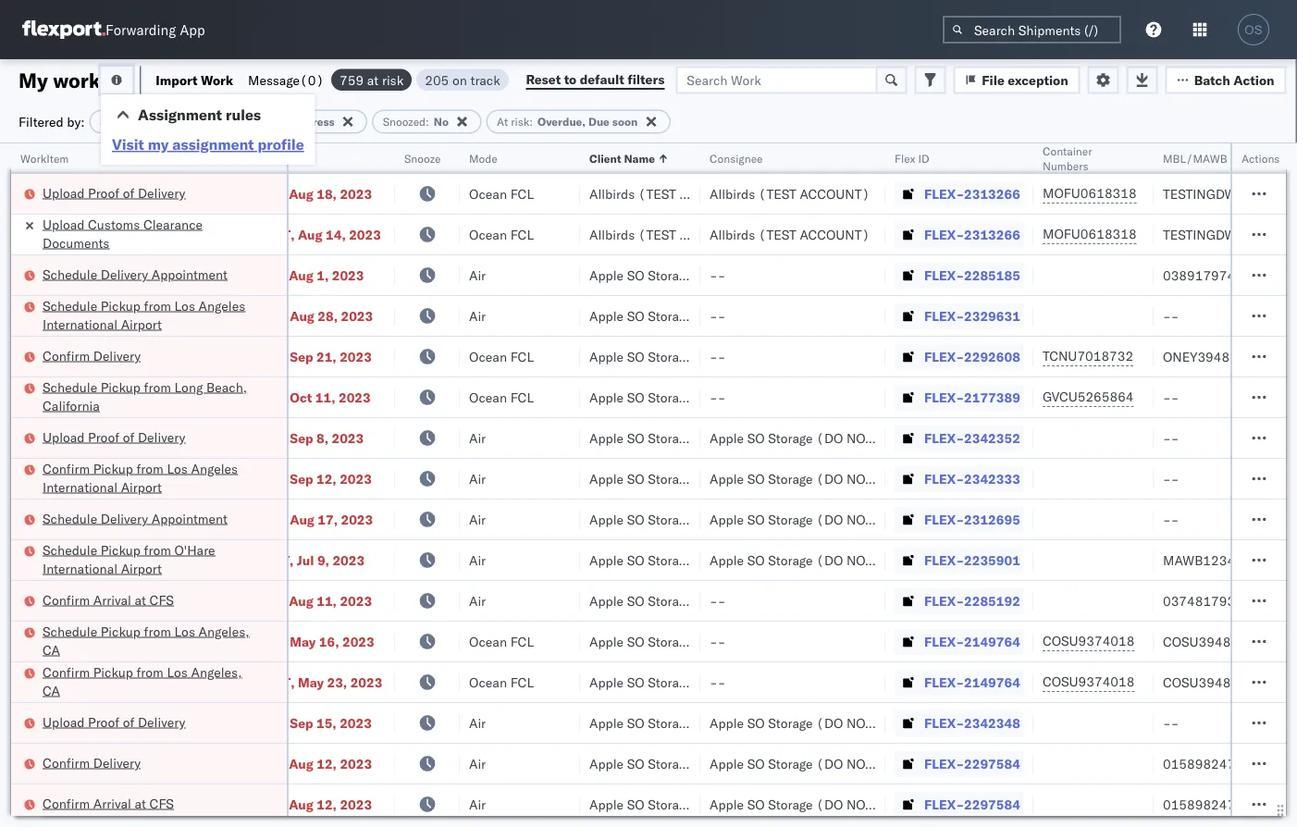 Task type: describe. For each thing, give the bounding box(es) containing it.
may for 23,
[[298, 674, 324, 690]]

client
[[589, 151, 621, 165]]

cdt, for 1:59 am cdt, sep 12, 2023
[[257, 471, 287, 487]]

21,
[[316, 348, 337, 365]]

long
[[174, 379, 203, 395]]

2023 for 1:59 am cdt, aug 17, 2023
[[341, 511, 373, 527]]

5:59
[[201, 186, 229, 202]]

6 flex- from the top
[[924, 389, 964, 405]]

schedule for international
[[43, 298, 97, 314]]

filtered by:
[[19, 113, 85, 130]]

los for confirm pickup from los angeles international airport
[[167, 460, 188, 477]]

sep for 15,
[[290, 715, 313, 731]]

schedule pickup from los angeles international airport button
[[43, 297, 263, 335]]

9 flex- from the top
[[924, 511, 964, 527]]

1 vertical spatial at
[[135, 592, 146, 608]]

10 air from the top
[[469, 796, 486, 812]]

1:59 am cdt, aug 17, 2023
[[201, 511, 373, 527]]

1 cosu9374018 from the top
[[1043, 633, 1135, 649]]

2 01589824734 from the top
[[1163, 796, 1252, 812]]

cdt, for 2:00 am cdt, sep 21, 2023
[[257, 348, 287, 365]]

1 2313266 from the top
[[964, 186, 1021, 202]]

03748179343
[[1163, 593, 1252, 609]]

cdt, for 4:30 pm cdt, aug 12, 2023
[[256, 796, 286, 812]]

import work
[[156, 72, 233, 88]]

4 ocean fcl from the top
[[469, 389, 534, 405]]

759
[[340, 72, 364, 88]]

3 ocean from the top
[[469, 348, 507, 365]]

aug for 5:59 pm cdt, aug 18, 2023
[[289, 186, 313, 202]]

resize handle column header for deadline
[[373, 143, 395, 827]]

flex-2329631
[[924, 308, 1021, 324]]

confirm pickup from los angeles, ca button
[[43, 663, 263, 702]]

2:00
[[201, 348, 229, 365]]

upload proof of delivery for third upload proof of delivery button from the bottom
[[43, 185, 185, 201]]

1 mofu0618318 from the top
[[1043, 185, 1137, 201]]

9,
[[317, 552, 329, 568]]

pickup for schedule pickup from o'hare international airport
[[101, 542, 141, 558]]

8 air from the top
[[469, 715, 486, 731]]

arrival for 2nd confirm arrival at cfs button from the bottom of the page
[[93, 592, 131, 608]]

1 flex- from the top
[[924, 186, 964, 202]]

overdue,
[[538, 115, 586, 129]]

3 resize handle column header from the left
[[438, 143, 460, 827]]

schedule for ca
[[43, 623, 97, 639]]

my work
[[19, 67, 101, 93]]

2 cosu9374018 from the top
[[1043, 674, 1135, 690]]

1 ocean from the top
[[469, 186, 507, 202]]

2 ocean fcl from the top
[[469, 226, 534, 242]]

confirm arrival at cfs link for 2nd confirm arrival at cfs button from the bottom of the page
[[43, 591, 174, 609]]

5 air from the top
[[469, 511, 486, 527]]

resize handle column header for mode
[[558, 143, 580, 827]]

profile
[[258, 135, 304, 154]]

work,
[[194, 115, 224, 129]]

11 flex- from the top
[[924, 593, 964, 609]]

cdt, for 10:15 am cdt, aug 14, 2023
[[265, 226, 295, 242]]

schedule pickup from los angeles, ca
[[43, 623, 249, 658]]

filtered
[[19, 113, 64, 130]]

pickup for schedule pickup from los angeles, ca
[[101, 623, 141, 639]]

2023 for 7:00 am cdt, may 16, 2023
[[342, 633, 374, 650]]

angeles, for schedule pickup from los angeles, ca
[[199, 623, 249, 639]]

2:30 pm cdt, aug 12, 2023
[[201, 756, 372, 772]]

2 vertical spatial at
[[135, 795, 146, 812]]

in
[[276, 115, 286, 129]]

file exception
[[982, 72, 1068, 88]]

customs
[[88, 216, 140, 232]]

international for schedule
[[43, 316, 118, 332]]

18,
[[317, 186, 337, 202]]

8,
[[316, 430, 329, 446]]

upload proof of delivery for 2nd upload proof of delivery button from the bottom of the page
[[43, 429, 185, 445]]

9 air from the top
[[469, 756, 486, 772]]

mbl/mawb numbers button
[[1154, 147, 1297, 166]]

ca for schedule pickup from los angeles, ca
[[43, 642, 60, 658]]

upload proof of delivery for 3rd upload proof of delivery button from the top of the page
[[43, 714, 185, 730]]

aug for 8:35 pm cdt, aug 1, 2023
[[289, 267, 313, 283]]

status
[[100, 115, 133, 129]]

no
[[434, 115, 449, 129]]

2312695
[[964, 511, 1021, 527]]

flexport. image
[[22, 20, 105, 39]]

2 flex-2297584 from the top
[[924, 796, 1021, 812]]

schedule pickup from o'hare international airport link
[[43, 541, 263, 578]]

Search Shipments (/) text field
[[943, 16, 1122, 43]]

los for confirm pickup from los angeles, ca
[[167, 664, 188, 680]]

12, for 1:59 am cdt, sep 12, 2023
[[316, 471, 337, 487]]

assignment
[[172, 135, 254, 154]]

0389179742
[[1163, 267, 1243, 283]]

2 confirm delivery button from the top
[[43, 754, 141, 774]]

4:00 am cdt, aug 28, 2023
[[201, 308, 373, 324]]

from for schedule pickup from long beach, california
[[144, 379, 171, 395]]

5 fcl from the top
[[510, 633, 534, 650]]

2 2297584 from the top
[[964, 796, 1021, 812]]

4 fcl from the top
[[510, 389, 534, 405]]

schedule delivery appointment for 2nd "schedule delivery appointment" button from the bottom of the page's schedule delivery appointment link
[[43, 266, 228, 282]]

1:59 am cdt, sep 12, 2023
[[201, 471, 372, 487]]

4 flex- from the top
[[924, 308, 964, 324]]

track
[[470, 72, 500, 88]]

3 upload proof of delivery button from the top
[[43, 713, 185, 733]]

file
[[982, 72, 1005, 88]]

reset to default filters button
[[515, 66, 676, 94]]

confirm delivery for first confirm delivery button from the bottom
[[43, 755, 141, 771]]

9 resize handle column header from the left
[[1264, 143, 1286, 827]]

schedule pickup from o'hare international airport button
[[43, 541, 263, 580]]

11:59 pm cdt, jul 9, 2023
[[201, 552, 365, 568]]

assignment rules
[[138, 105, 261, 124]]

status : ready for work, blocked, in progress
[[100, 115, 335, 129]]

schedule delivery appointment for schedule delivery appointment link corresponding to second "schedule delivery appointment" button from the top
[[43, 510, 228, 527]]

4:30 pm cdt, aug 12, 2023
[[201, 796, 372, 812]]

rules
[[226, 105, 261, 124]]

3 ocean fcl from the top
[[469, 348, 534, 365]]

23,
[[327, 674, 347, 690]]

os button
[[1233, 8, 1275, 51]]

progress
[[289, 115, 335, 129]]

2 of from the top
[[123, 429, 134, 445]]

7:00
[[201, 633, 229, 650]]

confirm arrival at cfs for 'confirm arrival at cfs' link associated with 2nd confirm arrival at cfs button from the bottom of the page
[[43, 592, 174, 608]]

delivery down schedule pickup from los angeles international airport at the top of page
[[93, 347, 141, 364]]

cdt, for 4:00 am cdt, aug 28, 2023
[[257, 308, 287, 324]]

mode button
[[460, 147, 562, 166]]

4 ocean from the top
[[469, 389, 507, 405]]

airport for schedule
[[121, 316, 162, 332]]

may for 16,
[[290, 633, 316, 650]]

flex-2285185
[[924, 267, 1021, 283]]

2235901
[[964, 552, 1021, 568]]

6 confirm from the top
[[43, 795, 90, 812]]

los for schedule pickup from los angeles international airport
[[174, 298, 195, 314]]

tcnu7018732
[[1043, 348, 1134, 364]]

import
[[156, 72, 198, 88]]

aug for 4:30 pm cdt, aug 12, 2023
[[289, 796, 313, 812]]

3 : from the left
[[530, 115, 533, 129]]

1 testingdw1234567 from the top
[[1163, 186, 1293, 202]]

forwarding app link
[[22, 20, 205, 39]]

aug for 2:30 pm cdt, aug 12, 2023
[[289, 756, 313, 772]]

2 air from the top
[[469, 308, 486, 324]]

schedule pickup from los angeles, ca link
[[43, 622, 263, 659]]

by:
[[67, 113, 85, 130]]

oney394802983045
[[1163, 348, 1294, 365]]

1:59 for 1:59 am cdt, aug 17, 2023
[[201, 511, 229, 527]]

flex-2235901
[[924, 552, 1021, 568]]

flex-2342348
[[924, 715, 1021, 731]]

deadline
[[201, 151, 246, 165]]

1 upload proof of delivery button from the top
[[43, 184, 185, 204]]

proof for 3rd upload proof of delivery button from the top of the page
[[88, 714, 119, 730]]

2 flex- from the top
[[924, 226, 964, 242]]

client name
[[589, 151, 655, 165]]

snoozed
[[383, 115, 426, 129]]

12 flex- from the top
[[924, 633, 964, 650]]

delivery down schedule pickup from long beach, california button
[[138, 429, 185, 445]]

visit
[[112, 135, 144, 154]]

3:30 pm cdt, aug 11, 2023
[[201, 593, 372, 609]]

1 cosu39480284 from the top
[[1163, 633, 1263, 650]]

pickup for schedule pickup from los angeles international airport
[[101, 298, 141, 314]]

205
[[425, 72, 449, 88]]

2 fcl from the top
[[510, 226, 534, 242]]

proof for third upload proof of delivery button from the bottom
[[88, 185, 119, 201]]

4 air from the top
[[469, 471, 486, 487]]

: for status
[[133, 115, 136, 129]]

cdt, for 7:00 am cdt, may 16, 2023
[[257, 633, 287, 650]]

schedule delivery appointment link for second "schedule delivery appointment" button from the top
[[43, 509, 228, 528]]

0 vertical spatial at
[[367, 72, 379, 88]]

cdt, for 1:59 am cdt, sep 15, 2023
[[257, 715, 287, 731]]

2023 for 1:59 am cdt, sep 15, 2023
[[340, 715, 372, 731]]

2329631
[[964, 308, 1021, 324]]

confirm pickup from los angeles international airport
[[43, 460, 238, 495]]

upload proof of delivery link for third upload proof of delivery button from the bottom
[[43, 184, 185, 202]]

2 mofu0618318 from the top
[[1043, 226, 1137, 242]]

13 flex- from the top
[[924, 674, 964, 690]]

international inside schedule pickup from o'hare international airport
[[43, 560, 118, 576]]

from for schedule pickup from los angeles, ca
[[144, 623, 171, 639]]

2 upload proof of delivery button from the top
[[43, 428, 185, 448]]

pm for 5:59
[[232, 186, 252, 202]]

1 confirm delivery button from the top
[[43, 347, 141, 367]]

pm for 4:30
[[232, 796, 252, 812]]

confirm inside the confirm pickup from los angeles international airport
[[43, 460, 90, 477]]

1 air from the top
[[469, 267, 486, 283]]

clearance
[[143, 216, 203, 232]]

delivery down upload customs clearance documents
[[101, 266, 148, 282]]

at
[[497, 115, 508, 129]]

1 ocean fcl from the top
[[469, 186, 534, 202]]

9:00 am cdt, sep 8, 2023
[[201, 430, 364, 446]]

beach,
[[206, 379, 247, 395]]

ca for confirm pickup from los angeles, ca
[[43, 682, 60, 699]]

flex id
[[895, 151, 930, 165]]

16 flex- from the top
[[924, 796, 964, 812]]

10 flex- from the top
[[924, 552, 964, 568]]

cfs for second confirm arrival at cfs button from the top of the page
[[150, 795, 174, 812]]

2 flex-2313266 from the top
[[924, 226, 1021, 242]]

confirm arrival at cfs for 'confirm arrival at cfs' link related to second confirm arrival at cfs button from the top of the page
[[43, 795, 174, 812]]

1:59 am cdt, sep 15, 2023
[[201, 715, 372, 731]]

2023 for 3:30 pm cdt, aug 11, 2023
[[340, 593, 372, 609]]

5 confirm from the top
[[43, 755, 90, 771]]

1:59 for 1:59 am cdt, oct 11, 2023
[[201, 389, 229, 405]]

2 2313266 from the top
[[964, 226, 1021, 242]]

delivery down confirm pickup from los angeles, ca
[[93, 755, 141, 771]]

6 ocean fcl from the top
[[469, 674, 534, 690]]

2 confirm arrival at cfs button from the top
[[43, 794, 174, 815]]

3 flex- from the top
[[924, 267, 964, 283]]

8:35
[[201, 267, 229, 283]]

client name button
[[580, 147, 682, 166]]

2 flex-2149764 from the top
[[924, 674, 1021, 690]]

2 schedule delivery appointment button from the top
[[43, 509, 228, 530]]

4 schedule from the top
[[43, 510, 97, 527]]

filters
[[628, 71, 665, 87]]

upload for 3rd upload proof of delivery button from the top of the page
[[43, 714, 85, 730]]

205 on track
[[425, 72, 500, 88]]

16,
[[319, 633, 339, 650]]

resize handle column header for workitem
[[265, 143, 287, 827]]

3:30
[[201, 593, 229, 609]]

: for snoozed
[[426, 115, 429, 129]]

6 fcl from the top
[[510, 674, 534, 690]]

12, for 4:30 pm cdt, aug 12, 2023
[[317, 796, 337, 812]]

cdt, for 1:59 am cdt, oct 11, 2023
[[257, 389, 287, 405]]

appointment for second "schedule delivery appointment" button from the top
[[152, 510, 228, 527]]

oct
[[290, 389, 312, 405]]

am for 2:00 am cdt, sep 21, 2023
[[232, 348, 253, 365]]

am for 10:15 am cdt, aug 14, 2023
[[240, 226, 261, 242]]

7 air from the top
[[469, 593, 486, 609]]

work
[[201, 72, 233, 88]]

2023 for 4:00 am cdt, aug 28, 2023
[[341, 308, 373, 324]]

2 testingdw1234567 from the top
[[1163, 226, 1293, 242]]



Task type: vqa. For each thing, say whether or not it's contained in the screenshot.


Task type: locate. For each thing, give the bounding box(es) containing it.
2023 right 9,
[[333, 552, 365, 568]]

0 vertical spatial proof
[[88, 185, 119, 201]]

schedule pickup from los angeles international airport
[[43, 298, 245, 332]]

1 vertical spatial airport
[[121, 479, 162, 495]]

2023 right 1,
[[332, 267, 364, 283]]

from for schedule pickup from o'hare international airport
[[144, 542, 171, 558]]

from
[[144, 298, 171, 314], [144, 379, 171, 395], [136, 460, 164, 477], [144, 542, 171, 558], [144, 623, 171, 639], [136, 664, 164, 680]]

1 vertical spatial appointment
[[152, 510, 228, 527]]

pickup down schedule pickup from los angeles, ca
[[93, 664, 133, 680]]

2 upload proof of delivery link from the top
[[43, 428, 185, 446]]

1 horizontal spatial risk
[[511, 115, 530, 129]]

from inside the confirm pickup from los angeles international airport
[[136, 460, 164, 477]]

aug for 10:15 am cdt, aug 14, 2023
[[298, 226, 323, 242]]

upload proof of delivery link down confirm pickup from los angeles, ca
[[43, 713, 185, 731]]

cdt, down 1:59 am cdt, sep 15, 2023
[[256, 756, 286, 772]]

pm right 3:30
[[232, 593, 252, 609]]

2 vertical spatial airport
[[121, 560, 162, 576]]

delivery down confirm pickup from los angeles, ca button
[[138, 714, 185, 730]]

0 vertical spatial angeles,
[[199, 623, 249, 639]]

2149764 down 2285192
[[964, 633, 1021, 650]]

cfs left 4:30
[[150, 795, 174, 812]]

2342333
[[964, 471, 1021, 487]]

flex-2329631 button
[[895, 303, 1024, 329], [895, 303, 1024, 329]]

1 vertical spatial of
[[123, 429, 134, 445]]

2 cosu39480284 from the top
[[1163, 674, 1263, 690]]

numbers down container
[[1043, 159, 1089, 173]]

angeles, down 3:30
[[199, 623, 249, 639]]

aug left 18,
[[289, 186, 313, 202]]

14,
[[326, 226, 346, 242]]

0 vertical spatial risk
[[382, 72, 404, 88]]

los left 7:00
[[174, 623, 195, 639]]

0 vertical spatial mofu0618318
[[1043, 185, 1137, 201]]

2023 right 8,
[[332, 430, 364, 446]]

am right 9:00
[[232, 430, 253, 446]]

container numbers button
[[1034, 140, 1135, 173]]

los inside schedule pickup from los angeles international airport
[[174, 298, 195, 314]]

cdt, for 2:30 pm cdt, aug 12, 2023
[[256, 756, 286, 772]]

0 vertical spatial schedule delivery appointment button
[[43, 265, 228, 285]]

numbers for container numbers
[[1043, 159, 1089, 173]]

confirm delivery button
[[43, 347, 141, 367], [43, 754, 141, 774]]

los inside the confirm pickup from los angeles international airport
[[167, 460, 188, 477]]

cdt, down 'deadline' button at left
[[256, 186, 286, 202]]

cdt, down 2:30 pm cdt, aug 12, 2023
[[256, 796, 286, 812]]

account)
[[680, 186, 750, 202], [800, 186, 870, 202], [680, 226, 750, 242], [800, 226, 870, 242]]

message (0)
[[248, 72, 324, 88]]

am for 4:00 am cdt, aug 28, 2023
[[232, 308, 253, 324]]

pickup inside schedule pickup from los angeles international airport
[[101, 298, 141, 314]]

3 international from the top
[[43, 560, 118, 576]]

assignment
[[138, 105, 222, 124]]

1 of from the top
[[123, 185, 134, 201]]

0 vertical spatial of
[[123, 185, 134, 201]]

3 of from the top
[[123, 714, 134, 730]]

11:59
[[201, 552, 237, 568]]

12,
[[316, 471, 337, 487], [317, 756, 337, 772], [317, 796, 337, 812]]

from inside schedule pickup from long beach, california
[[144, 379, 171, 395]]

confirm pickup from los angeles international airport button
[[43, 459, 263, 498]]

12, for 2:30 pm cdt, aug 12, 2023
[[317, 756, 337, 772]]

os
[[1245, 23, 1263, 37]]

pickup inside the confirm pickup from los angeles international airport
[[93, 460, 133, 477]]

allbirds (test account)
[[589, 186, 750, 202], [710, 186, 870, 202], [589, 226, 750, 242], [710, 226, 870, 242]]

2023 right 21,
[[340, 348, 372, 365]]

1 01589824734 from the top
[[1163, 756, 1252, 772]]

1 flex-2313266 from the top
[[924, 186, 1021, 202]]

1 vertical spatial ca
[[43, 682, 60, 699]]

11, right oct
[[315, 389, 335, 405]]

cdt, for 10:30 am cdt, may 23, 2023
[[265, 674, 295, 690]]

2023 right 18,
[[340, 186, 372, 202]]

1:59 down 9:00
[[201, 471, 229, 487]]

my
[[148, 135, 169, 154]]

angeles down 8:35
[[199, 298, 245, 314]]

am for 1:59 am cdt, aug 17, 2023
[[232, 511, 253, 527]]

1 vertical spatial 11,
[[317, 593, 337, 609]]

14 flex- from the top
[[924, 715, 964, 731]]

flex-2149764 button
[[895, 629, 1024, 655], [895, 629, 1024, 655], [895, 669, 1024, 695], [895, 669, 1024, 695]]

upload proof of delivery down confirm pickup from los angeles, ca
[[43, 714, 185, 730]]

am
[[240, 226, 261, 242], [232, 308, 253, 324], [232, 348, 253, 365], [232, 389, 253, 405], [232, 430, 253, 446], [232, 471, 253, 487], [232, 511, 253, 527], [232, 633, 253, 650], [240, 674, 261, 690], [232, 715, 253, 731]]

2 arrival from the top
[[93, 795, 131, 812]]

2 vertical spatial 12,
[[317, 796, 337, 812]]

1 vertical spatial flex-2313266
[[924, 226, 1021, 242]]

flex-2313266 down 'flex id' button
[[924, 186, 1021, 202]]

0 horizontal spatial :
[[133, 115, 136, 129]]

1:59 up 9:00
[[201, 389, 229, 405]]

2023 for 10:30 am cdt, may 23, 2023
[[350, 674, 382, 690]]

2 vertical spatial of
[[123, 714, 134, 730]]

1:59 up o'hare
[[201, 511, 229, 527]]

2342348
[[964, 715, 1021, 731]]

0 vertical spatial flex-2313266
[[924, 186, 1021, 202]]

pm right the 5:59
[[232, 186, 252, 202]]

schedule delivery appointment down the confirm pickup from los angeles international airport
[[43, 510, 228, 527]]

0 vertical spatial schedule delivery appointment
[[43, 266, 228, 282]]

on
[[452, 72, 467, 88]]

1:59 up '2:30'
[[201, 715, 229, 731]]

0 vertical spatial confirm delivery link
[[43, 347, 141, 365]]

upload proof of delivery link
[[43, 184, 185, 202], [43, 428, 185, 446], [43, 713, 185, 731]]

0 vertical spatial upload proof of delivery button
[[43, 184, 185, 204]]

2149764 up 2342348
[[964, 674, 1021, 690]]

schedule inside schedule pickup from los angeles international airport
[[43, 298, 97, 314]]

1 sep from the top
[[290, 348, 313, 365]]

numbers inside the "container numbers"
[[1043, 159, 1089, 173]]

confirm delivery link for 2nd confirm delivery button from the bottom of the page
[[43, 347, 141, 365]]

1 upload proof of delivery from the top
[[43, 185, 185, 201]]

1 vertical spatial mofu0618318
[[1043, 226, 1137, 242]]

my
[[19, 67, 48, 93]]

los down schedule pickup from long beach, california button
[[167, 460, 188, 477]]

numbers right 'mbl/mawb'
[[1230, 151, 1276, 165]]

container
[[1043, 144, 1092, 158]]

flex-2285192
[[924, 593, 1021, 609]]

cdt, for 11:59 pm cdt, jul 9, 2023
[[264, 552, 294, 568]]

2 vertical spatial upload proof of delivery link
[[43, 713, 185, 731]]

schedule for california
[[43, 379, 97, 395]]

1 horizontal spatial :
[[426, 115, 429, 129]]

am right 10:30
[[240, 674, 261, 690]]

3 airport from the top
[[121, 560, 162, 576]]

angeles for confirm pickup from los angeles international airport
[[191, 460, 238, 477]]

2 proof from the top
[[88, 429, 119, 445]]

actions
[[1242, 151, 1280, 165]]

11, up 16,
[[317, 593, 337, 609]]

1 cfs from the top
[[150, 592, 174, 608]]

from for confirm pickup from los angeles international airport
[[136, 460, 164, 477]]

delivery
[[138, 185, 185, 201], [101, 266, 148, 282], [93, 347, 141, 364], [138, 429, 185, 445], [101, 510, 148, 527], [138, 714, 185, 730], [93, 755, 141, 771]]

from for schedule pickup from los angeles international airport
[[144, 298, 171, 314]]

international inside schedule pickup from los angeles international airport
[[43, 316, 118, 332]]

1 vertical spatial 2313266
[[964, 226, 1021, 242]]

aug up the 4:30 pm cdt, aug 12, 2023 at bottom left
[[289, 756, 313, 772]]

cdt, for 5:59 pm cdt, aug 18, 2023
[[256, 186, 286, 202]]

due
[[589, 115, 610, 129]]

6 resize handle column header from the left
[[863, 143, 886, 827]]

container numbers
[[1043, 144, 1092, 173]]

2 vertical spatial proof
[[88, 714, 119, 730]]

california
[[43, 397, 100, 414]]

1 horizontal spatial numbers
[[1230, 151, 1276, 165]]

file exception button
[[953, 66, 1080, 94], [953, 66, 1080, 94]]

2 2149764 from the top
[[964, 674, 1021, 690]]

proof for 2nd upload proof of delivery button from the bottom of the page
[[88, 429, 119, 445]]

aug left 28,
[[290, 308, 315, 324]]

1 vertical spatial schedule delivery appointment
[[43, 510, 228, 527]]

0 horizontal spatial numbers
[[1043, 159, 1089, 173]]

2023 for 10:15 am cdt, aug 14, 2023
[[349, 226, 381, 242]]

proof down confirm pickup from los angeles, ca
[[88, 714, 119, 730]]

1 2149764 from the top
[[964, 633, 1021, 650]]

cfs for 2nd confirm arrival at cfs button from the bottom of the page
[[150, 592, 174, 608]]

airport up schedule pickup from o'hare international airport
[[121, 479, 162, 495]]

1 vertical spatial confirm delivery link
[[43, 754, 141, 772]]

1 fcl from the top
[[510, 186, 534, 202]]

2023 right 17,
[[341, 511, 373, 527]]

1 vertical spatial 2149764
[[964, 674, 1021, 690]]

of down confirm pickup from los angeles, ca
[[123, 714, 134, 730]]

sep left 8,
[[290, 430, 313, 446]]

schedule delivery appointment up schedule pickup from los angeles international airport at the top of page
[[43, 266, 228, 282]]

confirm arrival at cfs
[[43, 592, 174, 608], [43, 795, 174, 812]]

3 confirm from the top
[[43, 592, 90, 608]]

1 vertical spatial international
[[43, 479, 118, 495]]

confirm arrival at cfs link for second confirm arrival at cfs button from the top of the page
[[43, 794, 174, 813]]

1 vertical spatial arrival
[[93, 795, 131, 812]]

0 vertical spatial 11,
[[315, 389, 335, 405]]

1 arrival from the top
[[93, 592, 131, 608]]

upload proof of delivery button up 'customs'
[[43, 184, 185, 204]]

cdt, for 3:30 pm cdt, aug 11, 2023
[[256, 593, 286, 609]]

2149764
[[964, 633, 1021, 650], [964, 674, 1021, 690]]

--
[[710, 267, 726, 283], [710, 308, 726, 324], [1163, 308, 1179, 324], [710, 348, 726, 365], [710, 389, 726, 405], [1163, 389, 1179, 405], [1163, 430, 1179, 446], [1163, 471, 1179, 487], [1163, 511, 1179, 527], [710, 593, 726, 609], [710, 633, 726, 650], [710, 674, 726, 690], [1163, 715, 1179, 731]]

1 vertical spatial schedule delivery appointment button
[[43, 509, 228, 530]]

1 12, from the top
[[316, 471, 337, 487]]

cdt, down 8:35 pm cdt, aug 1, 2023
[[257, 308, 287, 324]]

pickup inside schedule pickup from long beach, california
[[101, 379, 141, 395]]

airport inside schedule pickup from o'hare international airport
[[121, 560, 162, 576]]

15,
[[316, 715, 337, 731]]

0 vertical spatial schedule delivery appointment link
[[43, 265, 228, 284]]

upload proof of delivery button up the confirm pickup from los angeles international airport
[[43, 428, 185, 448]]

soon
[[612, 115, 638, 129]]

sep left "15,"
[[290, 715, 313, 731]]

0 vertical spatial cosu9374018
[[1043, 633, 1135, 649]]

upload down "california"
[[43, 429, 85, 445]]

resize handle column header
[[265, 143, 287, 827], [373, 143, 395, 827], [438, 143, 460, 827], [558, 143, 580, 827], [678, 143, 700, 827], [863, 143, 886, 827], [1011, 143, 1034, 827], [1132, 143, 1154, 827], [1264, 143, 1286, 827]]

cdt,
[[256, 186, 286, 202], [265, 226, 295, 242], [256, 267, 286, 283], [257, 308, 287, 324], [257, 348, 287, 365], [257, 389, 287, 405], [257, 430, 287, 446], [257, 471, 287, 487], [257, 511, 287, 527], [264, 552, 294, 568], [256, 593, 286, 609], [257, 633, 287, 650], [265, 674, 295, 690], [257, 715, 287, 731], [256, 756, 286, 772], [256, 796, 286, 812]]

15 flex- from the top
[[924, 756, 964, 772]]

3 proof from the top
[[88, 714, 119, 730]]

angeles, for confirm pickup from los angeles, ca
[[191, 664, 242, 680]]

pm for 11:59
[[240, 552, 260, 568]]

2 12, from the top
[[317, 756, 337, 772]]

12, up 17,
[[316, 471, 337, 487]]

0 vertical spatial flex-2297584
[[924, 756, 1021, 772]]

1 vertical spatial angeles,
[[191, 664, 242, 680]]

(test
[[638, 186, 676, 202], [759, 186, 796, 202], [638, 226, 676, 242], [759, 226, 796, 242]]

3 upload proof of delivery link from the top
[[43, 713, 185, 731]]

from down schedule pickup from los angeles, ca button
[[136, 664, 164, 680]]

upload proof of delivery link for 2nd upload proof of delivery button from the bottom of the page
[[43, 428, 185, 446]]

1 confirm from the top
[[43, 347, 90, 364]]

2023 for 11:59 pm cdt, jul 9, 2023
[[333, 552, 365, 568]]

forwarding
[[105, 21, 176, 38]]

8 flex- from the top
[[924, 471, 964, 487]]

upload customs clearance documents
[[43, 216, 203, 251]]

5 schedule from the top
[[43, 542, 97, 558]]

1:59 for 1:59 am cdt, sep 15, 2023
[[201, 715, 229, 731]]

angeles inside the confirm pickup from los angeles international airport
[[191, 460, 238, 477]]

2 schedule delivery appointment link from the top
[[43, 509, 228, 528]]

1 flex-2149764 from the top
[[924, 633, 1021, 650]]

1 vertical spatial may
[[298, 674, 324, 690]]

aug left 17,
[[290, 511, 315, 527]]

confirm delivery link for first confirm delivery button from the bottom
[[43, 754, 141, 772]]

1 2297584 from the top
[[964, 756, 1021, 772]]

gvcu5265864
[[1043, 389, 1134, 405]]

2023 up the 4:30 pm cdt, aug 12, 2023 at bottom left
[[340, 756, 372, 772]]

0 vertical spatial cosu39480284
[[1163, 633, 1263, 650]]

0 vertical spatial airport
[[121, 316, 162, 332]]

1 ca from the top
[[43, 642, 60, 658]]

aug left 1,
[[289, 267, 313, 283]]

testingdw1234567 down mbl/mawb numbers at the right
[[1163, 186, 1293, 202]]

2 ca from the top
[[43, 682, 60, 699]]

angeles inside schedule pickup from los angeles international airport
[[199, 298, 245, 314]]

mbl/mawb numbers
[[1163, 151, 1276, 165]]

schedule delivery appointment link up schedule pickup from o'hare international airport
[[43, 509, 228, 528]]

am for 9:00 am cdt, sep 8, 2023
[[232, 430, 253, 446]]

at up schedule pickup from los angeles, ca
[[135, 592, 146, 608]]

1 vertical spatial 12,
[[317, 756, 337, 772]]

3 upload from the top
[[43, 429, 85, 445]]

of
[[123, 185, 134, 201], [123, 429, 134, 445], [123, 714, 134, 730]]

7 flex- from the top
[[924, 430, 964, 446]]

cdt, down 11:59 pm cdt, jul 9, 2023
[[256, 593, 286, 609]]

angeles, inside schedule pickup from los angeles, ca
[[199, 623, 249, 639]]

am right 4:00
[[232, 308, 253, 324]]

angeles down 9:00
[[191, 460, 238, 477]]

from inside schedule pickup from los angeles, ca
[[144, 623, 171, 639]]

2023 for 2:30 pm cdt, aug 12, 2023
[[340, 756, 372, 772]]

schedule delivery appointment button up schedule pickup from los angeles international airport at the top of page
[[43, 265, 228, 285]]

from inside schedule pickup from o'hare international airport
[[144, 542, 171, 558]]

international inside the confirm pickup from los angeles international airport
[[43, 479, 118, 495]]

5 ocean from the top
[[469, 633, 507, 650]]

2023 up 7:00 am cdt, may 16, 2023
[[340, 593, 372, 609]]

17,
[[318, 511, 338, 527]]

0 vertical spatial 2313266
[[964, 186, 1021, 202]]

pickup inside schedule pickup from o'hare international airport
[[101, 542, 141, 558]]

2023 up "1:59 am cdt, aug 17, 2023"
[[340, 471, 372, 487]]

pm for 2:30
[[232, 756, 252, 772]]

0 vertical spatial 01589824734
[[1163, 756, 1252, 772]]

angeles, inside confirm pickup from los angeles, ca
[[191, 664, 242, 680]]

0 vertical spatial confirm arrival at cfs link
[[43, 591, 174, 609]]

confirm delivery for 2nd confirm delivery button from the bottom of the page
[[43, 347, 141, 364]]

Search Work text field
[[676, 66, 878, 94]]

2 confirm delivery from the top
[[43, 755, 141, 771]]

los left 4:00
[[174, 298, 195, 314]]

angeles, down 7:00
[[191, 664, 242, 680]]

cdt, for 9:00 am cdt, sep 8, 2023
[[257, 430, 287, 446]]

am for 7:00 am cdt, may 16, 2023
[[232, 633, 253, 650]]

2023 down 2:30 pm cdt, aug 12, 2023
[[340, 796, 372, 812]]

759 at risk
[[340, 72, 404, 88]]

1 vertical spatial testingdw1234567
[[1163, 226, 1293, 242]]

arrival
[[93, 592, 131, 608], [93, 795, 131, 812]]

10:30
[[201, 674, 237, 690]]

ca inside schedule pickup from los angeles, ca
[[43, 642, 60, 658]]

from inside schedule pickup from los angeles international airport
[[144, 298, 171, 314]]

app
[[180, 21, 205, 38]]

international for confirm
[[43, 479, 118, 495]]

10:30 am cdt, may 23, 2023
[[201, 674, 382, 690]]

0 vertical spatial may
[[290, 633, 316, 650]]

1 vertical spatial flex-2297584
[[924, 796, 1021, 812]]

upload up documents
[[43, 216, 85, 232]]

aug for 4:00 am cdt, aug 28, 2023
[[290, 308, 315, 324]]

upload proof of delivery up the confirm pickup from los angeles international airport
[[43, 429, 185, 445]]

5 flex- from the top
[[924, 348, 964, 365]]

angeles for schedule pickup from los angeles international airport
[[199, 298, 245, 314]]

1 vertical spatial schedule delivery appointment link
[[43, 509, 228, 528]]

1 flex-2297584 from the top
[[924, 756, 1021, 772]]

4:30
[[201, 796, 229, 812]]

los inside schedule pickup from los angeles, ca
[[174, 623, 195, 639]]

am right 2:00
[[232, 348, 253, 365]]

numbers inside button
[[1230, 151, 1276, 165]]

1 vertical spatial proof
[[88, 429, 119, 445]]

schedule inside schedule pickup from long beach, california
[[43, 379, 97, 395]]

upload for 2nd upload proof of delivery button from the bottom of the page
[[43, 429, 85, 445]]

appointment for 2nd "schedule delivery appointment" button from the bottom of the page
[[152, 266, 228, 282]]

2292608
[[964, 348, 1021, 365]]

5 resize handle column header from the left
[[678, 143, 700, 827]]

pm right 11:59
[[240, 552, 260, 568]]

5:59 pm cdt, aug 18, 2023
[[201, 186, 372, 202]]

sep for 21,
[[290, 348, 313, 365]]

cdt, down 1:59 am cdt, oct 11, 2023
[[257, 430, 287, 446]]

2 international from the top
[[43, 479, 118, 495]]

2 1:59 from the top
[[201, 471, 229, 487]]

0 vertical spatial testingdw1234567
[[1163, 186, 1293, 202]]

1 schedule delivery appointment button from the top
[[43, 265, 228, 285]]

los for schedule pickup from los angeles, ca
[[174, 623, 195, 639]]

2177389
[[964, 389, 1021, 405]]

schedule pickup from los angeles, ca button
[[43, 622, 263, 661]]

1 vertical spatial 2297584
[[964, 796, 1021, 812]]

0 vertical spatial arrival
[[93, 592, 131, 608]]

cdt, for 8:35 pm cdt, aug 1, 2023
[[256, 267, 286, 283]]

am right 7:00
[[232, 633, 253, 650]]

0 vertical spatial international
[[43, 316, 118, 332]]

1 vertical spatial confirm arrival at cfs
[[43, 795, 174, 812]]

airport inside schedule pickup from los angeles international airport
[[121, 316, 162, 332]]

international
[[43, 316, 118, 332], [43, 479, 118, 495], [43, 560, 118, 576]]

consignee
[[710, 151, 763, 165]]

upload inside upload customs clearance documents
[[43, 216, 85, 232]]

resize handle column header for consignee
[[863, 143, 886, 827]]

proof up 'customs'
[[88, 185, 119, 201]]

pickup left "long"
[[101, 379, 141, 395]]

schedule delivery appointment link for 2nd "schedule delivery appointment" button from the bottom of the page
[[43, 265, 228, 284]]

1 international from the top
[[43, 316, 118, 332]]

pm for 8:35
[[232, 267, 252, 283]]

ca inside confirm pickup from los angeles, ca
[[43, 682, 60, 699]]

am right 10:15
[[240, 226, 261, 242]]

2023 for 8:35 pm cdt, aug 1, 2023
[[332, 267, 364, 283]]

proof down "california"
[[88, 429, 119, 445]]

0 vertical spatial upload proof of delivery
[[43, 185, 185, 201]]

schedule inside schedule pickup from o'hare international airport
[[43, 542, 97, 558]]

6 schedule from the top
[[43, 623, 97, 639]]

8:35 pm cdt, aug 1, 2023
[[201, 267, 364, 283]]

upload down confirm pickup from los angeles, ca
[[43, 714, 85, 730]]

upload proof of delivery button down confirm pickup from los angeles, ca
[[43, 713, 185, 733]]

(0)
[[300, 72, 324, 88]]

-
[[710, 267, 718, 283], [718, 267, 726, 283], [710, 308, 718, 324], [718, 308, 726, 324], [1163, 308, 1171, 324], [1171, 308, 1179, 324], [710, 348, 718, 365], [718, 348, 726, 365], [710, 389, 718, 405], [718, 389, 726, 405], [1163, 389, 1171, 405], [1171, 389, 1179, 405], [1163, 430, 1171, 446], [1171, 430, 1179, 446], [1163, 471, 1171, 487], [1171, 471, 1179, 487], [1163, 511, 1171, 527], [1171, 511, 1179, 527], [710, 593, 718, 609], [718, 593, 726, 609], [710, 633, 718, 650], [718, 633, 726, 650], [710, 674, 718, 690], [718, 674, 726, 690], [1163, 715, 1171, 731], [1171, 715, 1179, 731]]

0 vertical spatial flex-2149764
[[924, 633, 1021, 650]]

0 vertical spatial 12,
[[316, 471, 337, 487]]

sep
[[290, 348, 313, 365], [290, 430, 313, 446], [290, 471, 313, 487], [290, 715, 313, 731]]

11, for oct
[[315, 389, 335, 405]]

cdt, down 3:30 pm cdt, aug 11, 2023
[[257, 633, 287, 650]]

1 vertical spatial angeles
[[191, 460, 238, 477]]

1 vertical spatial upload proof of delivery
[[43, 429, 185, 445]]

0 vertical spatial 2149764
[[964, 633, 1021, 650]]

angeles
[[199, 298, 245, 314], [191, 460, 238, 477]]

delivery up schedule pickup from o'hare international airport
[[101, 510, 148, 527]]

jul
[[297, 552, 314, 568]]

0 vertical spatial cfs
[[150, 592, 174, 608]]

am for 1:59 am cdt, sep 15, 2023
[[232, 715, 253, 731]]

1 vertical spatial cfs
[[150, 795, 174, 812]]

0 vertical spatial ca
[[43, 642, 60, 658]]

8 resize handle column header from the left
[[1132, 143, 1154, 827]]

1 : from the left
[[133, 115, 136, 129]]

to
[[564, 71, 577, 87]]

7 resize handle column header from the left
[[1011, 143, 1034, 827]]

: left no
[[426, 115, 429, 129]]

ca
[[43, 642, 60, 658], [43, 682, 60, 699]]

los down schedule pickup from los angeles, ca button
[[167, 664, 188, 680]]

flex-2177389 button
[[895, 384, 1024, 410], [895, 384, 1024, 410]]

2023 for 9:00 am cdt, sep 8, 2023
[[332, 430, 364, 446]]

2297584
[[964, 756, 1021, 772], [964, 796, 1021, 812]]

may left 23,
[[298, 674, 324, 690]]

cdt, up 8:35 pm cdt, aug 1, 2023
[[265, 226, 295, 242]]

11,
[[315, 389, 335, 405], [317, 593, 337, 609]]

2 confirm from the top
[[43, 460, 90, 477]]

0 vertical spatial angeles
[[199, 298, 245, 314]]

4 sep from the top
[[290, 715, 313, 731]]

2 resize handle column header from the left
[[373, 143, 395, 827]]

of up the confirm pickup from los angeles international airport
[[123, 429, 134, 445]]

2 upload proof of delivery from the top
[[43, 429, 185, 445]]

1 vertical spatial 01589824734
[[1163, 796, 1252, 812]]

flex id button
[[886, 147, 1015, 166]]

1 vertical spatial confirm arrival at cfs link
[[43, 794, 174, 813]]

0 vertical spatial upload proof of delivery link
[[43, 184, 185, 202]]

cosu39480284
[[1163, 633, 1263, 650], [1163, 674, 1263, 690]]

5 ocean fcl from the top
[[469, 633, 534, 650]]

upload
[[43, 185, 85, 201], [43, 216, 85, 232], [43, 429, 85, 445], [43, 714, 85, 730]]

3 upload proof of delivery from the top
[[43, 714, 185, 730]]

sep for 12,
[[290, 471, 313, 487]]

1 vertical spatial upload proof of delivery link
[[43, 428, 185, 446]]

:
[[133, 115, 136, 129], [426, 115, 429, 129], [530, 115, 533, 129]]

confirm inside confirm pickup from los angeles, ca
[[43, 664, 90, 680]]

upload customs clearance documents link
[[43, 215, 263, 252]]

0 vertical spatial appointment
[[152, 266, 228, 282]]

aug for 3:30 pm cdt, aug 11, 2023
[[289, 593, 313, 609]]

1:59 for 1:59 am cdt, sep 12, 2023
[[201, 471, 229, 487]]

1 vertical spatial confirm delivery
[[43, 755, 141, 771]]

3 fcl from the top
[[510, 348, 534, 365]]

0 horizontal spatial risk
[[382, 72, 404, 88]]

resize handle column header for flex id
[[1011, 143, 1034, 827]]

flex
[[895, 151, 916, 165]]

am for 10:30 am cdt, may 23, 2023
[[240, 674, 261, 690]]

0 vertical spatial confirm delivery
[[43, 347, 141, 364]]

12, down 2:30 pm cdt, aug 12, 2023
[[317, 796, 337, 812]]

flex-2285192 button
[[895, 588, 1024, 614], [895, 588, 1024, 614]]

1 vertical spatial confirm arrival at cfs button
[[43, 794, 174, 815]]

1 vertical spatial confirm delivery button
[[43, 754, 141, 774]]

11, for aug
[[317, 593, 337, 609]]

1 schedule from the top
[[43, 266, 97, 282]]

am for 1:59 am cdt, oct 11, 2023
[[232, 389, 253, 405]]

2 cfs from the top
[[150, 795, 174, 812]]

flex-2149764 down flex-2285192
[[924, 633, 1021, 650]]

1 upload proof of delivery link from the top
[[43, 184, 185, 202]]

airport up schedule pickup from long beach, california
[[121, 316, 162, 332]]

use)
[[756, 267, 789, 283], [756, 308, 789, 324], [756, 348, 789, 365], [756, 389, 789, 405], [756, 430, 789, 446], [876, 430, 909, 446], [756, 471, 789, 487], [876, 471, 909, 487], [756, 511, 789, 527], [876, 511, 909, 527], [756, 552, 789, 568], [876, 552, 909, 568], [756, 593, 789, 609], [756, 633, 789, 650], [756, 674, 789, 690], [756, 715, 789, 731], [876, 715, 909, 731], [756, 756, 789, 772], [876, 756, 909, 772], [756, 796, 789, 812], [876, 796, 909, 812]]

2 ocean from the top
[[469, 226, 507, 242]]

import work button
[[148, 59, 241, 101]]

pickup down "california"
[[93, 460, 133, 477]]

1 confirm arrival at cfs from the top
[[43, 592, 174, 608]]

of up 'customs'
[[123, 185, 134, 201]]

pickup for schedule pickup from long beach, california
[[101, 379, 141, 395]]

2023 for 4:30 pm cdt, aug 12, 2023
[[340, 796, 372, 812]]

1 vertical spatial cosu9374018
[[1043, 674, 1135, 690]]

0 vertical spatial confirm arrival at cfs
[[43, 592, 174, 608]]

schedule pickup from long beach, california
[[43, 379, 247, 414]]

1 confirm arrival at cfs link from the top
[[43, 591, 174, 609]]

6 air from the top
[[469, 552, 486, 568]]

2 : from the left
[[426, 115, 429, 129]]

1 proof from the top
[[88, 185, 119, 201]]

6 ocean from the top
[[469, 674, 507, 690]]

1 vertical spatial risk
[[511, 115, 530, 129]]

pickup for confirm pickup from los angeles international airport
[[93, 460, 133, 477]]

pickup inside schedule pickup from los angeles, ca
[[101, 623, 141, 639]]

4 upload from the top
[[43, 714, 85, 730]]

work
[[53, 67, 101, 93]]

1 confirm arrival at cfs button from the top
[[43, 591, 174, 611]]

pm for 3:30
[[232, 593, 252, 609]]

3 sep from the top
[[290, 471, 313, 487]]

from inside confirm pickup from los angeles, ca
[[136, 664, 164, 680]]

2 vertical spatial international
[[43, 560, 118, 576]]

confirm delivery link
[[43, 347, 141, 365], [43, 754, 141, 772]]

1 vertical spatial cosu39480284
[[1163, 674, 1263, 690]]

1 vertical spatial flex-2149764
[[924, 674, 1021, 690]]

ocean
[[469, 186, 507, 202], [469, 226, 507, 242], [469, 348, 507, 365], [469, 389, 507, 405], [469, 633, 507, 650], [469, 674, 507, 690]]

los inside confirm pickup from los angeles, ca
[[167, 664, 188, 680]]

pickup inside confirm pickup from los angeles, ca
[[93, 664, 133, 680]]

schedule inside schedule pickup from los angeles, ca
[[43, 623, 97, 639]]

2023 right 28,
[[341, 308, 373, 324]]

id
[[918, 151, 930, 165]]

for
[[176, 115, 191, 129]]

2313266 down 'flex id' button
[[964, 186, 1021, 202]]

may left 16,
[[290, 633, 316, 650]]

pickup up confirm pickup from los angeles, ca
[[101, 623, 141, 639]]

aug
[[289, 186, 313, 202], [298, 226, 323, 242], [289, 267, 313, 283], [290, 308, 315, 324], [290, 511, 315, 527], [289, 593, 313, 609], [289, 756, 313, 772], [289, 796, 313, 812]]

1 confirm delivery from the top
[[43, 347, 141, 364]]

1 vertical spatial upload proof of delivery button
[[43, 428, 185, 448]]

upload proof of delivery link for 3rd upload proof of delivery button from the top of the page
[[43, 713, 185, 731]]

0 vertical spatial confirm delivery button
[[43, 347, 141, 367]]

0 vertical spatial 2297584
[[964, 756, 1021, 772]]

cdt, up 1:59 am cdt, oct 11, 2023
[[257, 348, 287, 365]]

3 air from the top
[[469, 430, 486, 446]]

2 horizontal spatial :
[[530, 115, 533, 129]]

resize handle column header for client name
[[678, 143, 700, 827]]

2 vertical spatial upload proof of delivery
[[43, 714, 185, 730]]

1 confirm delivery link from the top
[[43, 347, 141, 365]]

upload proof of delivery link up the confirm pickup from los angeles international airport
[[43, 428, 185, 446]]

aug for 1:59 am cdt, aug 17, 2023
[[290, 511, 315, 527]]

at right 759
[[367, 72, 379, 88]]

airport inside the confirm pickup from los angeles international airport
[[121, 479, 162, 495]]

am up 11:59
[[232, 511, 253, 527]]

0 vertical spatial confirm arrival at cfs button
[[43, 591, 174, 611]]

2 vertical spatial upload proof of delivery button
[[43, 713, 185, 733]]

delivery up clearance
[[138, 185, 185, 201]]



